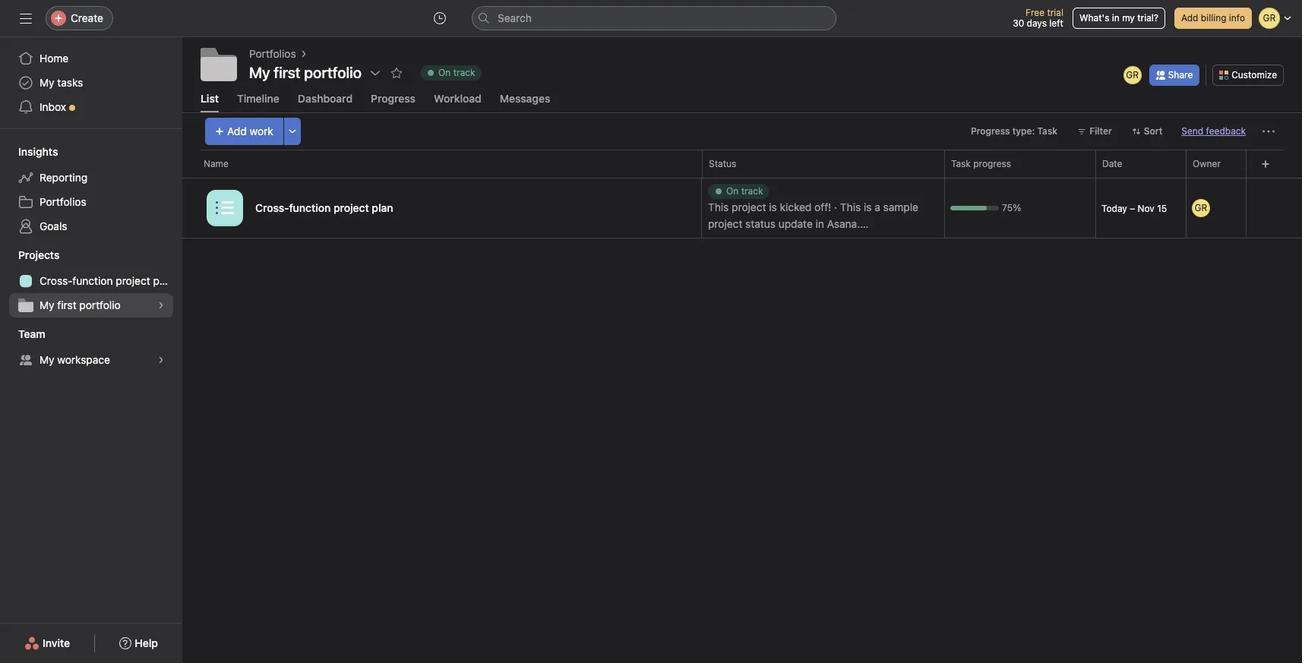 Task type: locate. For each thing, give the bounding box(es) containing it.
free
[[1026, 7, 1045, 18]]

0 horizontal spatial is
[[770, 201, 778, 214]]

is left a
[[864, 201, 872, 214]]

0 vertical spatial on track
[[439, 67, 476, 78]]

task inside dropdown button
[[1038, 125, 1058, 137]]

0 horizontal spatial progress
[[371, 92, 416, 105]]

1 vertical spatial plan
[[153, 274, 174, 287]]

1 horizontal spatial function
[[289, 201, 331, 214]]

search list box
[[472, 6, 837, 30]]

progress link
[[371, 92, 416, 113]]

0 horizontal spatial function
[[72, 274, 113, 287]]

status
[[746, 217, 776, 230]]

1 horizontal spatial in
[[1113, 12, 1120, 24]]

my up timeline
[[249, 64, 270, 81]]

my tasks link
[[9, 71, 173, 95]]

progress
[[371, 92, 416, 105], [971, 125, 1011, 137]]

a
[[875, 201, 881, 214]]

create button
[[46, 6, 113, 30]]

portfolios link up my first portfolio
[[249, 46, 296, 62]]

track up the status at top
[[742, 185, 764, 197]]

on
[[439, 67, 451, 78], [727, 185, 739, 197]]

1 horizontal spatial cross-function project plan
[[255, 201, 393, 214]]

1 vertical spatial function
[[72, 274, 113, 287]]

my tasks
[[40, 76, 83, 89]]

my left first
[[40, 299, 54, 312]]

1 this from the left
[[709, 201, 729, 214]]

1 horizontal spatial this
[[841, 201, 861, 214]]

0 vertical spatial task
[[1038, 125, 1058, 137]]

0 horizontal spatial portfolios
[[40, 195, 86, 208]]

row containing name
[[182, 150, 1303, 178]]

info
[[1230, 12, 1246, 24]]

progress down the add to starred image
[[371, 92, 416, 105]]

0 horizontal spatial more actions image
[[288, 127, 297, 136]]

my inside my first portfolio link
[[40, 299, 54, 312]]

free trial 30 days left
[[1013, 7, 1064, 29]]

on track inside row
[[727, 185, 764, 197]]

track up workload
[[454, 67, 476, 78]]

1 vertical spatial on track
[[727, 185, 764, 197]]

1 horizontal spatial is
[[864, 201, 872, 214]]

0 vertical spatial in
[[1113, 12, 1120, 24]]

on track inside on track popup button
[[439, 67, 476, 78]]

1 horizontal spatial portfolios link
[[249, 46, 296, 62]]

first
[[57, 299, 77, 312]]

1 horizontal spatial on
[[727, 185, 739, 197]]

on track up workload
[[439, 67, 476, 78]]

more actions image
[[1263, 125, 1276, 138], [288, 127, 297, 136]]

my first portfolio link
[[9, 293, 173, 318]]

plan
[[372, 201, 393, 214], [153, 274, 174, 287]]

my inside my workspace link
[[40, 353, 54, 366]]

1 vertical spatial portfolios
[[40, 195, 86, 208]]

my
[[249, 64, 270, 81], [40, 76, 54, 89], [40, 299, 54, 312], [40, 353, 54, 366]]

task right 'type:'
[[1038, 125, 1058, 137]]

sort button
[[1126, 121, 1170, 142]]

1 vertical spatial cross-function project plan link
[[9, 269, 174, 293]]

0 horizontal spatial gr
[[1127, 69, 1140, 80]]

inbox link
[[9, 95, 173, 119]]

cross-function project plan
[[255, 201, 393, 214], [40, 274, 174, 287]]

track inside row
[[742, 185, 764, 197]]

1 horizontal spatial cross-
[[255, 201, 289, 214]]

this down status
[[709, 201, 729, 214]]

3 row from the top
[[182, 178, 1303, 239]]

0 horizontal spatial on
[[439, 67, 451, 78]]

this project is kicked off! · this is a sample project status update in asana.
[[709, 201, 919, 230]]

1 horizontal spatial cross-function project plan link
[[255, 201, 393, 214]]

goals
[[40, 220, 67, 233]]

0 vertical spatial function
[[289, 201, 331, 214]]

my
[[1123, 12, 1136, 24]]

projects element
[[0, 242, 182, 321]]

0 vertical spatial cross-
[[255, 201, 289, 214]]

1 horizontal spatial on track
[[727, 185, 764, 197]]

on inside row
[[727, 185, 739, 197]]

see details, my workspace image
[[157, 356, 166, 365]]

dashboard link
[[298, 92, 353, 113]]

add
[[1182, 12, 1199, 24], [227, 125, 247, 138]]

plan inside cross-function project plan link
[[153, 274, 174, 287]]

history image
[[434, 12, 446, 24]]

reporting link
[[9, 166, 173, 190]]

30
[[1013, 17, 1025, 29]]

my inside my tasks link
[[40, 76, 54, 89]]

0 vertical spatial gr
[[1127, 69, 1140, 80]]

1 vertical spatial progress
[[971, 125, 1011, 137]]

see details, my first portfolio image
[[157, 301, 166, 310]]

0 vertical spatial plan
[[372, 201, 393, 214]]

my left tasks
[[40, 76, 54, 89]]

task left progress on the right top of the page
[[952, 158, 971, 170]]

add left work
[[227, 125, 247, 138]]

update
[[779, 217, 813, 230]]

share button
[[1150, 64, 1201, 86]]

1 vertical spatial in
[[816, 217, 825, 230]]

cross- right list icon
[[255, 201, 289, 214]]

portfolios inside insights element
[[40, 195, 86, 208]]

1 horizontal spatial portfolios
[[249, 47, 296, 60]]

1 vertical spatial task
[[952, 158, 971, 170]]

cross-
[[255, 201, 289, 214], [40, 274, 73, 287]]

progress for progress
[[371, 92, 416, 105]]

0 horizontal spatial task
[[952, 158, 971, 170]]

my down team
[[40, 353, 54, 366]]

on up workload
[[439, 67, 451, 78]]

team
[[18, 328, 45, 341]]

portfolios link
[[249, 46, 296, 62], [9, 190, 173, 214]]

sample
[[884, 201, 919, 214]]

0 horizontal spatial cross-function project plan
[[40, 274, 174, 287]]

1 horizontal spatial task
[[1038, 125, 1058, 137]]

progress
[[974, 158, 1012, 170]]

date
[[1103, 158, 1123, 170]]

portfolios down reporting
[[40, 195, 86, 208]]

task
[[1038, 125, 1058, 137], [952, 158, 971, 170]]

1 horizontal spatial gr
[[1195, 202, 1208, 214]]

send
[[1182, 125, 1204, 137]]

1 vertical spatial cross-function project plan
[[40, 274, 174, 287]]

progress up progress on the right top of the page
[[971, 125, 1011, 137]]

0 horizontal spatial this
[[709, 201, 729, 214]]

projects button
[[0, 248, 60, 263]]

0 horizontal spatial plan
[[153, 274, 174, 287]]

more actions image up the add field image
[[1263, 125, 1276, 138]]

messages link
[[500, 92, 551, 113]]

gr left share button
[[1127, 69, 1140, 80]]

today – nov 15
[[1102, 203, 1168, 214]]

1 vertical spatial gr
[[1195, 202, 1208, 214]]

0 horizontal spatial on track
[[439, 67, 476, 78]]

1 horizontal spatial track
[[742, 185, 764, 197]]

project
[[732, 201, 767, 214], [334, 201, 369, 214], [709, 217, 743, 230], [116, 274, 150, 287]]

plan inside row
[[372, 201, 393, 214]]

1 vertical spatial add
[[227, 125, 247, 138]]

what's in my trial?
[[1080, 12, 1159, 24]]

on down status
[[727, 185, 739, 197]]

1 row from the top
[[182, 150, 1303, 178]]

add to starred image
[[391, 67, 403, 79]]

on track down status
[[727, 185, 764, 197]]

insights element
[[0, 138, 182, 242]]

portfolios up my first portfolio
[[249, 47, 296, 60]]

my for my first portfolio
[[249, 64, 270, 81]]

track
[[454, 67, 476, 78], [742, 185, 764, 197]]

1 horizontal spatial add
[[1182, 12, 1199, 24]]

cross- inside projects "element"
[[40, 274, 73, 287]]

1 is from the left
[[770, 201, 778, 214]]

0 vertical spatial cross-function project plan link
[[255, 201, 393, 214]]

type:
[[1013, 125, 1036, 137]]

0 horizontal spatial in
[[816, 217, 825, 230]]

more actions image right work
[[288, 127, 297, 136]]

row
[[182, 150, 1303, 178], [182, 177, 1303, 179], [182, 178, 1303, 239]]

customize
[[1232, 69, 1278, 80]]

1 vertical spatial on
[[727, 185, 739, 197]]

function
[[289, 201, 331, 214], [72, 274, 113, 287]]

cross-function project plan inside projects "element"
[[40, 274, 174, 287]]

this right · on the top right of the page
[[841, 201, 861, 214]]

workload link
[[434, 92, 482, 113]]

is up the status at top
[[770, 201, 778, 214]]

0 vertical spatial cross-function project plan
[[255, 201, 393, 214]]

send feedback link
[[1182, 125, 1247, 138]]

0 vertical spatial track
[[454, 67, 476, 78]]

1 vertical spatial cross-
[[40, 274, 73, 287]]

0 vertical spatial add
[[1182, 12, 1199, 24]]

hide sidebar image
[[20, 12, 32, 24]]

0 horizontal spatial add
[[227, 125, 247, 138]]

status
[[709, 158, 737, 170]]

invite button
[[14, 630, 80, 658]]

0 vertical spatial progress
[[371, 92, 416, 105]]

customize button
[[1213, 64, 1285, 86]]

1 horizontal spatial progress
[[971, 125, 1011, 137]]

1 horizontal spatial more actions image
[[1263, 125, 1276, 138]]

share
[[1169, 69, 1194, 80]]

search
[[498, 11, 532, 24]]

my workspace
[[40, 353, 110, 366]]

on track
[[439, 67, 476, 78], [727, 185, 764, 197]]

0 vertical spatial portfolios link
[[249, 46, 296, 62]]

days
[[1027, 17, 1048, 29]]

global element
[[0, 37, 182, 128]]

portfolios
[[249, 47, 296, 60], [40, 195, 86, 208]]

0 horizontal spatial track
[[454, 67, 476, 78]]

in down the off!
[[816, 217, 825, 230]]

1 vertical spatial portfolios link
[[9, 190, 173, 214]]

cross- up first
[[40, 274, 73, 287]]

0 horizontal spatial cross-
[[40, 274, 73, 287]]

create
[[71, 11, 103, 24]]

in
[[1113, 12, 1120, 24], [816, 217, 825, 230]]

cross-function project plan link
[[255, 201, 393, 214], [9, 269, 174, 293]]

help button
[[110, 630, 168, 658]]

trial
[[1048, 7, 1064, 18]]

0 horizontal spatial cross-function project plan link
[[9, 269, 174, 293]]

progress inside dropdown button
[[971, 125, 1011, 137]]

add left "billing"
[[1182, 12, 1199, 24]]

this
[[709, 201, 729, 214], [841, 201, 861, 214]]

0 vertical spatial on
[[439, 67, 451, 78]]

1 horizontal spatial plan
[[372, 201, 393, 214]]

portfolios link down reporting
[[9, 190, 173, 214]]

1 vertical spatial track
[[742, 185, 764, 197]]

in inside this project is kicked off! · this is a sample project status update in asana.
[[816, 217, 825, 230]]

0 horizontal spatial portfolios link
[[9, 190, 173, 214]]

task inside row
[[952, 158, 971, 170]]

in left my
[[1113, 12, 1120, 24]]

gr right 15
[[1195, 202, 1208, 214]]



Task type: describe. For each thing, give the bounding box(es) containing it.
billing
[[1202, 12, 1227, 24]]

asana.
[[828, 217, 861, 230]]

progress type: task button
[[965, 121, 1065, 142]]

track inside popup button
[[454, 67, 476, 78]]

add work
[[227, 125, 273, 138]]

first portfolio
[[274, 64, 362, 81]]

goals link
[[9, 214, 173, 239]]

sort
[[1145, 125, 1163, 137]]

insights button
[[0, 144, 58, 160]]

add billing info
[[1182, 12, 1246, 24]]

tasks
[[57, 76, 83, 89]]

workload
[[434, 92, 482, 105]]

search button
[[472, 6, 837, 30]]

add work button
[[205, 118, 283, 145]]

filter button
[[1071, 121, 1120, 142]]

add billing info button
[[1175, 8, 1253, 29]]

project inside "element"
[[116, 274, 150, 287]]

send feedback
[[1182, 125, 1247, 137]]

insights
[[18, 145, 58, 158]]

cross-function project plan link inside row
[[255, 201, 393, 214]]

timeline link
[[237, 92, 280, 113]]

gr button
[[1193, 199, 1211, 217]]

today
[[1102, 203, 1128, 214]]

2 is from the left
[[864, 201, 872, 214]]

function inside projects "element"
[[72, 274, 113, 287]]

gr inside button
[[1195, 202, 1208, 214]]

task progress
[[952, 158, 1012, 170]]

owner
[[1194, 158, 1222, 170]]

list image
[[216, 199, 234, 217]]

my for my first portfolio
[[40, 299, 54, 312]]

my for my workspace
[[40, 353, 54, 366]]

add field image
[[1262, 160, 1271, 169]]

kicked
[[780, 201, 812, 214]]

reporting
[[40, 171, 88, 184]]

invite
[[43, 637, 70, 650]]

my for my tasks
[[40, 76, 54, 89]]

cross-function project plan link inside projects "element"
[[9, 269, 174, 293]]

what's
[[1080, 12, 1110, 24]]

teams element
[[0, 321, 182, 376]]

·
[[835, 201, 838, 214]]

workspace
[[57, 353, 110, 366]]

0 vertical spatial portfolios
[[249, 47, 296, 60]]

home link
[[9, 46, 173, 71]]

75%
[[1003, 202, 1022, 214]]

2 this from the left
[[841, 201, 861, 214]]

work
[[250, 125, 273, 138]]

cross-function project plan inside row
[[255, 201, 393, 214]]

dashboard
[[298, 92, 353, 105]]

messages
[[500, 92, 551, 105]]

my workspace link
[[9, 348, 173, 373]]

off!
[[815, 201, 832, 214]]

help
[[135, 637, 158, 650]]

show options image
[[370, 67, 382, 79]]

progress for progress type: task
[[971, 125, 1011, 137]]

on inside popup button
[[439, 67, 451, 78]]

team button
[[0, 327, 45, 342]]

inbox
[[40, 100, 66, 113]]

home
[[40, 52, 69, 65]]

name
[[204, 158, 229, 170]]

feedback
[[1207, 125, 1247, 137]]

nov
[[1138, 203, 1155, 214]]

trial?
[[1138, 12, 1159, 24]]

add for add billing info
[[1182, 12, 1199, 24]]

on track button
[[414, 62, 488, 84]]

2 row from the top
[[182, 177, 1303, 179]]

in inside button
[[1113, 12, 1120, 24]]

projects
[[18, 249, 60, 262]]

timeline
[[237, 92, 280, 105]]

–
[[1131, 203, 1136, 214]]

progress type: task
[[971, 125, 1058, 137]]

list link
[[201, 92, 219, 113]]

filter
[[1090, 125, 1113, 137]]

portfolio
[[79, 299, 121, 312]]

my first portfolio
[[40, 299, 121, 312]]

15
[[1158, 203, 1168, 214]]

add for add work
[[227, 125, 247, 138]]

my first portfolio
[[249, 64, 362, 81]]

left
[[1050, 17, 1064, 29]]

what's in my trial? button
[[1073, 8, 1166, 29]]

row containing this project is kicked off! · this is a sample project status update in asana.
[[182, 178, 1303, 239]]



Task type: vqa. For each thing, say whether or not it's contained in the screenshot.
info
yes



